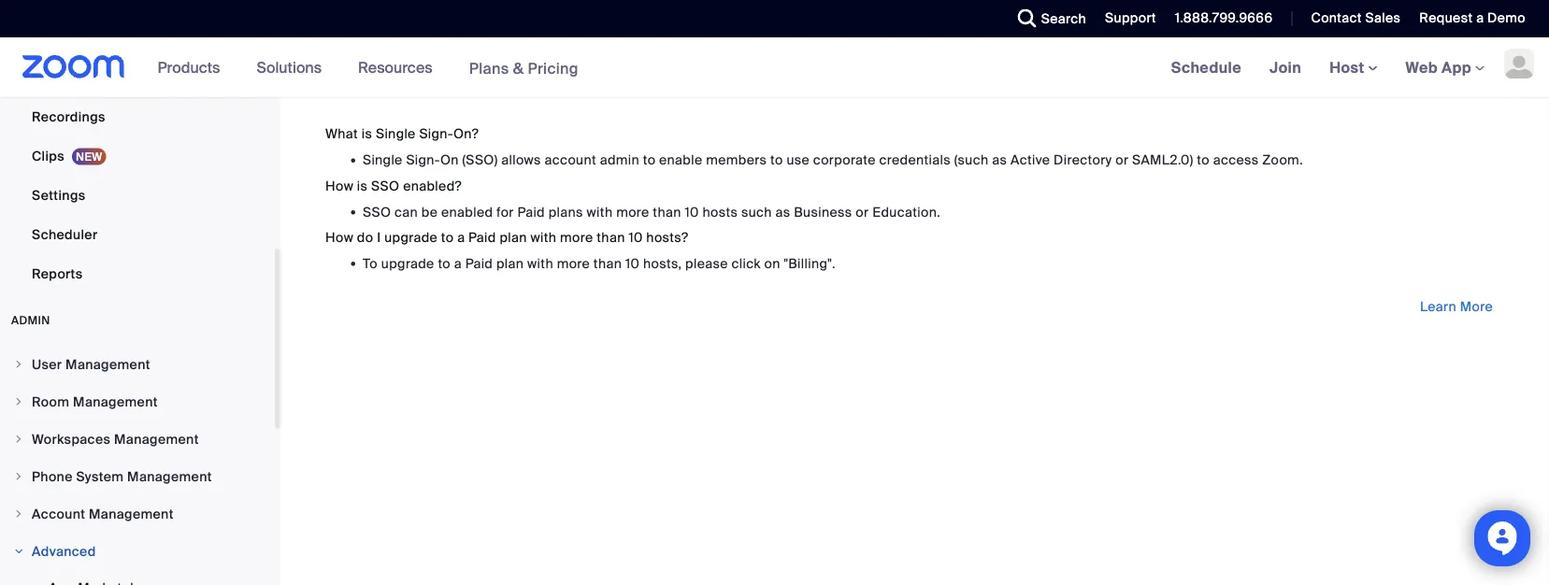 Task type: locate. For each thing, give the bounding box(es) containing it.
is
[[362, 125, 372, 143], [357, 177, 368, 194]]

upgrade down can
[[385, 229, 438, 246]]

such
[[742, 203, 772, 221]]

zoom logo image
[[22, 55, 125, 79]]

1 horizontal spatial or
[[1116, 151, 1129, 169]]

room management menu item
[[0, 384, 275, 420]]

0 vertical spatial is
[[362, 125, 372, 143]]

plan
[[500, 229, 527, 246], [497, 255, 524, 272]]

banner containing products
[[0, 37, 1550, 99]]

10 left hosts,
[[626, 255, 640, 272]]

1 vertical spatial upgrade
[[381, 255, 435, 272]]

solutions button
[[257, 37, 330, 97]]

sign- up on
[[419, 125, 453, 143]]

right image for phone
[[13, 471, 24, 483]]

is right the what
[[362, 125, 372, 143]]

account
[[32, 505, 85, 523]]

2 vertical spatial paid
[[465, 255, 493, 272]]

or right business
[[856, 203, 869, 221]]

phone system management menu item
[[0, 459, 275, 495]]

allows
[[502, 151, 541, 169]]

management up workspaces management
[[73, 393, 158, 411]]

meetings navigation
[[1158, 37, 1550, 99]]

1 right image from the top
[[13, 397, 24, 408]]

search button
[[1004, 0, 1091, 37]]

product information navigation
[[144, 37, 593, 99]]

zoom.
[[1263, 151, 1304, 169]]

how left 'do'
[[325, 229, 354, 246]]

clips
[[32, 147, 64, 165]]

right image for workspaces
[[13, 434, 24, 445]]

how
[[325, 177, 354, 194], [325, 229, 354, 246]]

right image left account
[[13, 509, 24, 520]]

right image inside room management menu item
[[13, 397, 24, 408]]

1.888.799.9666 button up schedule link
[[1175, 9, 1273, 27]]

user
[[32, 356, 62, 373]]

right image for account
[[13, 509, 24, 520]]

1 how from the top
[[325, 177, 354, 194]]

management down workspaces management menu item
[[127, 468, 212, 485]]

profile picture image
[[1505, 49, 1535, 79]]

as right (such
[[992, 151, 1007, 169]]

1 vertical spatial is
[[357, 177, 368, 194]]

support
[[1105, 9, 1157, 27]]

to
[[363, 255, 378, 272]]

right image left phone
[[13, 471, 24, 483]]

right image inside account management menu item
[[13, 509, 24, 520]]

1 vertical spatial than
[[597, 229, 625, 246]]

2 vertical spatial 10
[[626, 255, 640, 272]]

0 vertical spatial upgrade
[[385, 229, 438, 246]]

recordings
[[32, 108, 105, 125]]

management for room management
[[73, 393, 158, 411]]

reports
[[32, 265, 83, 282]]

or right directory on the right top of the page
[[1116, 151, 1129, 169]]

10
[[685, 203, 699, 221], [629, 229, 643, 246], [626, 255, 640, 272]]

with
[[587, 203, 613, 221], [531, 229, 557, 246], [528, 255, 554, 272]]

management down phone system management menu item
[[89, 505, 174, 523]]

right image inside phone system management menu item
[[13, 471, 24, 483]]

than
[[653, 203, 682, 221], [597, 229, 625, 246], [594, 255, 622, 272]]

1 vertical spatial as
[[776, 203, 791, 221]]

3 right image from the top
[[13, 471, 24, 483]]

right image
[[13, 397, 24, 408], [13, 434, 24, 445], [13, 471, 24, 483], [13, 509, 24, 520], [13, 546, 24, 557]]

management inside account management menu item
[[89, 505, 174, 523]]

2 vertical spatial more
[[557, 255, 590, 272]]

right image left workspaces
[[13, 434, 24, 445]]

1 horizontal spatial as
[[992, 151, 1007, 169]]

1 vertical spatial 10
[[629, 229, 643, 246]]

as
[[992, 151, 1007, 169], [776, 203, 791, 221]]

on?
[[453, 125, 479, 143]]

support link
[[1091, 0, 1161, 37], [1105, 9, 1157, 27]]

"billing".
[[784, 255, 836, 272]]

1 vertical spatial or
[[856, 203, 869, 221]]

sso up i
[[363, 203, 391, 221]]

sign-
[[419, 125, 453, 143], [406, 151, 440, 169]]

for
[[497, 203, 514, 221]]

on
[[440, 151, 459, 169]]

2 vertical spatial than
[[594, 255, 622, 272]]

1.888.799.9666 button
[[1161, 0, 1278, 37], [1175, 9, 1273, 27]]

click
[[732, 255, 761, 272]]

2 right image from the top
[[13, 434, 24, 445]]

on
[[765, 255, 781, 272]]

0 vertical spatial than
[[653, 203, 682, 221]]

app
[[1442, 58, 1472, 77]]

join link
[[1256, 37, 1316, 97]]

a
[[1477, 9, 1485, 27], [457, 229, 465, 246], [454, 255, 462, 272]]

banner
[[0, 37, 1550, 99]]

0 vertical spatial how
[[325, 177, 354, 194]]

resources
[[358, 58, 433, 77]]

contact sales link
[[1298, 0, 1406, 37], [1312, 9, 1401, 27]]

single right the what
[[376, 125, 416, 143]]

0 vertical spatial paid
[[518, 203, 545, 221]]

demo
[[1488, 9, 1526, 27]]

1 vertical spatial with
[[531, 229, 557, 246]]

as right such
[[776, 203, 791, 221]]

account
[[545, 151, 597, 169]]

management inside workspaces management menu item
[[114, 431, 199, 448]]

upgrade right to
[[381, 255, 435, 272]]

management down room management menu item in the left of the page
[[114, 431, 199, 448]]

workspaces management
[[32, 431, 199, 448]]

0 horizontal spatial or
[[856, 203, 869, 221]]

4 right image from the top
[[13, 509, 24, 520]]

right image left advanced
[[13, 546, 24, 557]]

is up 'do'
[[357, 177, 368, 194]]

clips link
[[0, 137, 275, 175]]

10 left hosts?
[[629, 229, 643, 246]]

management inside the user management "menu item"
[[66, 356, 150, 373]]

management inside room management menu item
[[73, 393, 158, 411]]

1 vertical spatial paid
[[469, 229, 496, 246]]

upgrade
[[385, 229, 438, 246], [381, 255, 435, 272]]

request a demo link
[[1406, 0, 1550, 37], [1420, 9, 1526, 27]]

management up room management
[[66, 356, 150, 373]]

1 vertical spatial sign-
[[406, 151, 440, 169]]

pricing
[[528, 58, 579, 78]]

single up can
[[363, 151, 403, 169]]

than left hosts,
[[594, 255, 622, 272]]

10 left hosts
[[685, 203, 699, 221]]

1 vertical spatial how
[[325, 229, 354, 246]]

or
[[1116, 151, 1129, 169], [856, 203, 869, 221]]

than left hosts?
[[597, 229, 625, 246]]

search
[[1042, 10, 1087, 27]]

enabled
[[441, 203, 493, 221]]

5 right image from the top
[[13, 546, 24, 557]]

right image left room
[[13, 397, 24, 408]]

sso up can
[[371, 177, 400, 194]]

management for workspaces management
[[114, 431, 199, 448]]

right image inside workspaces management menu item
[[13, 434, 24, 445]]

sign- up enabled? at the left top of the page
[[406, 151, 440, 169]]

admin
[[11, 313, 50, 328]]

how down the what
[[325, 177, 354, 194]]

credentials
[[880, 151, 951, 169]]

paid
[[518, 203, 545, 221], [469, 229, 496, 246], [465, 255, 493, 272]]

plans & pricing
[[469, 58, 579, 78]]

0 vertical spatial as
[[992, 151, 1007, 169]]

1 vertical spatial more
[[560, 229, 593, 246]]

management
[[66, 356, 150, 373], [73, 393, 158, 411], [114, 431, 199, 448], [127, 468, 212, 485], [89, 505, 174, 523]]

right image
[[13, 359, 24, 370]]

enabled?
[[403, 177, 462, 194]]

to
[[643, 151, 656, 169], [771, 151, 783, 169], [1197, 151, 1210, 169], [441, 229, 454, 246], [438, 255, 451, 272]]

than up hosts?
[[653, 203, 682, 221]]



Task type: describe. For each thing, give the bounding box(es) containing it.
personal menu menu
[[0, 0, 275, 295]]

system
[[76, 468, 124, 485]]

recordings link
[[0, 98, 275, 136]]

room management
[[32, 393, 158, 411]]

contact sales
[[1312, 9, 1401, 27]]

workspaces management menu item
[[0, 422, 275, 457]]

plans
[[469, 58, 509, 78]]

1 vertical spatial single
[[363, 151, 403, 169]]

corporate
[[814, 151, 876, 169]]

schedule
[[1172, 58, 1242, 77]]

account management
[[32, 505, 174, 523]]

1 vertical spatial plan
[[497, 255, 524, 272]]

learn more link
[[1409, 292, 1505, 322]]

side navigation navigation
[[0, 0, 281, 585]]

0 vertical spatial a
[[1477, 9, 1485, 27]]

host button
[[1330, 58, 1378, 77]]

please
[[686, 255, 728, 272]]

0 horizontal spatial as
[[776, 203, 791, 221]]

products
[[158, 58, 220, 77]]

reports link
[[0, 255, 275, 293]]

scheduler link
[[0, 216, 275, 253]]

enable
[[659, 151, 703, 169]]

phone
[[32, 468, 73, 485]]

workspaces
[[32, 431, 111, 448]]

admin
[[600, 151, 640, 169]]

0 vertical spatial or
[[1116, 151, 1129, 169]]

1.888.799.9666
[[1175, 9, 1273, 27]]

1.888.799.9666 button up schedule
[[1161, 0, 1278, 37]]

learn more
[[1421, 298, 1494, 315]]

0 vertical spatial more
[[616, 203, 650, 221]]

scheduler
[[32, 226, 98, 243]]

host
[[1330, 58, 1369, 77]]

sales
[[1366, 9, 1401, 27]]

education.
[[873, 203, 941, 221]]

can
[[395, 203, 418, 221]]

user management menu item
[[0, 347, 275, 383]]

saml2.0)
[[1133, 151, 1194, 169]]

members
[[706, 151, 767, 169]]

what is single sign-on? single sign-on (sso) allows account admin to enable members to use corporate credentials (such as active directory or saml2.0) to access zoom. how is sso enabled? sso can be enabled for paid plans with more than 10 hosts such as business or education. how do i upgrade to a paid plan with more than 10 hosts? to upgrade to a paid plan with more than 10 hosts, please click on "billing".
[[325, 125, 1304, 272]]

&
[[513, 58, 524, 78]]

(such
[[955, 151, 989, 169]]

hosts,
[[643, 255, 682, 272]]

0 vertical spatial 10
[[685, 203, 699, 221]]

schedule link
[[1158, 37, 1256, 97]]

settings link
[[0, 177, 275, 214]]

1 vertical spatial a
[[457, 229, 465, 246]]

learn
[[1421, 298, 1457, 315]]

solutions
[[257, 58, 322, 77]]

hosts?
[[647, 229, 689, 246]]

products button
[[158, 37, 229, 97]]

right image for room
[[13, 397, 24, 408]]

2 how from the top
[[325, 229, 354, 246]]

join
[[1270, 58, 1302, 77]]

active
[[1011, 151, 1051, 169]]

directory
[[1054, 151, 1112, 169]]

access
[[1214, 151, 1259, 169]]

advanced menu item
[[0, 534, 275, 570]]

plans
[[549, 203, 583, 221]]

contact
[[1312, 9, 1362, 27]]

use
[[787, 151, 810, 169]]

request
[[1420, 9, 1473, 27]]

management for user management
[[66, 356, 150, 373]]

what
[[325, 125, 358, 143]]

advanced
[[32, 543, 96, 560]]

phone system management
[[32, 468, 212, 485]]

resources button
[[358, 37, 441, 97]]

admin menu menu
[[0, 347, 275, 585]]

0 vertical spatial with
[[587, 203, 613, 221]]

0 vertical spatial sso
[[371, 177, 400, 194]]

web app button
[[1406, 58, 1485, 77]]

1 vertical spatial sso
[[363, 203, 391, 221]]

web app
[[1406, 58, 1472, 77]]

0 vertical spatial sign-
[[419, 125, 453, 143]]

management for account management
[[89, 505, 174, 523]]

more
[[1461, 298, 1494, 315]]

web
[[1406, 58, 1438, 77]]

do
[[357, 229, 374, 246]]

business
[[794, 203, 853, 221]]

management inside phone system management menu item
[[127, 468, 212, 485]]

0 vertical spatial single
[[376, 125, 416, 143]]

request a demo
[[1420, 9, 1526, 27]]

(sso)
[[462, 151, 498, 169]]

room
[[32, 393, 70, 411]]

hosts
[[703, 203, 738, 221]]

user management
[[32, 356, 150, 373]]

2 vertical spatial with
[[528, 255, 554, 272]]

settings
[[32, 187, 86, 204]]

0 vertical spatial plan
[[500, 229, 527, 246]]

right image inside the advanced menu item
[[13, 546, 24, 557]]

i
[[377, 229, 381, 246]]

account management menu item
[[0, 497, 275, 532]]

2 vertical spatial a
[[454, 255, 462, 272]]

be
[[422, 203, 438, 221]]



Task type: vqa. For each thing, say whether or not it's contained in the screenshot.
middle 10
yes



